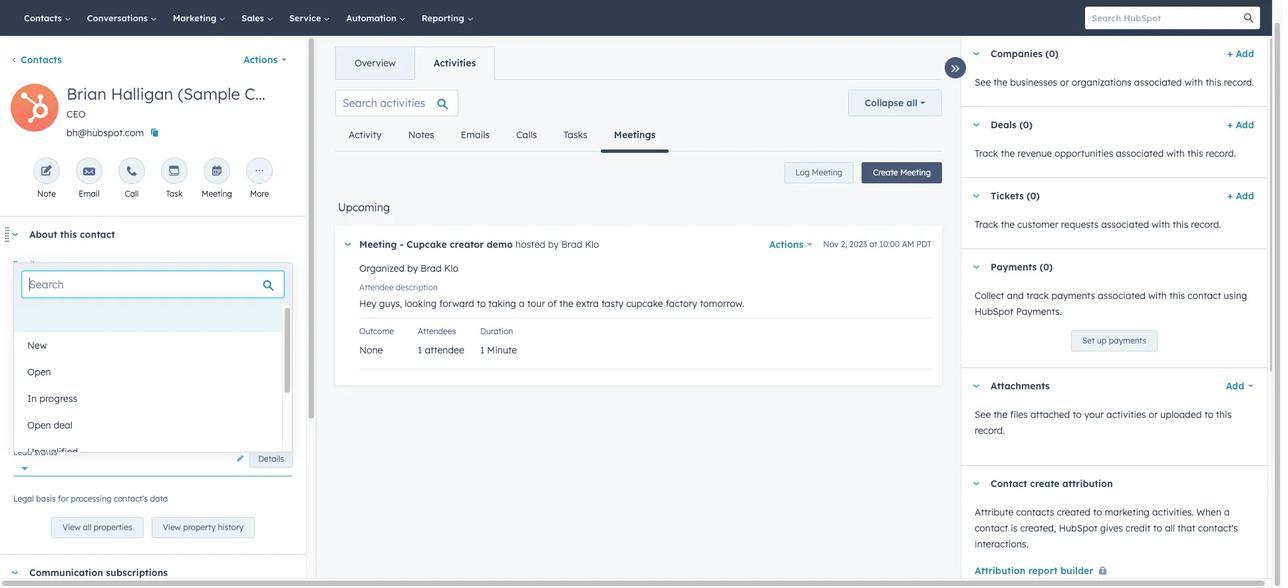 Task type: describe. For each thing, give the bounding box(es) containing it.
communication subscriptions button
[[0, 556, 287, 589]]

email for email bh@hubspot.com
[[13, 260, 34, 270]]

tasks button
[[550, 119, 601, 151]]

set up payments
[[1083, 336, 1147, 346]]

meeting inside button
[[812, 168, 843, 178]]

add inside add popup button
[[1226, 381, 1245, 393]]

1 vertical spatial contacts link
[[11, 54, 62, 66]]

lead for lead
[[13, 427, 35, 439]]

to right credit
[[1154, 523, 1163, 535]]

activities
[[1107, 409, 1146, 421]]

create meeting button
[[862, 162, 942, 184]]

list box containing new
[[14, 306, 292, 466]]

open for open deal
[[27, 420, 51, 432]]

of
[[548, 298, 557, 310]]

the for companies
[[994, 77, 1008, 89]]

hubspot inside attribute contacts created to marketing activities. when a contact is created, hubspot gives credit to all that contact's interactions.
[[1059, 523, 1098, 535]]

payments
[[991, 262, 1037, 274]]

(0) for tickets (0)
[[1027, 190, 1040, 202]]

looking
[[405, 298, 437, 310]]

tickets (0)
[[991, 190, 1040, 202]]

last contacted
[[13, 375, 70, 385]]

forward
[[439, 298, 474, 310]]

meeting left -
[[359, 239, 397, 251]]

subscriptions
[[106, 568, 168, 580]]

demo
[[487, 239, 513, 251]]

tasty
[[602, 298, 624, 310]]

(0) for payments (0)
[[1040, 262, 1053, 274]]

tasks
[[564, 129, 588, 141]]

to inside attendee description hey guys, looking forward to taking a tour of the extra tasty cupcake factory tomorrow.
[[477, 298, 486, 310]]

lifecycle stage
[[13, 411, 69, 421]]

create
[[873, 168, 898, 178]]

open deal
[[27, 420, 73, 432]]

pdt
[[917, 240, 932, 250]]

Search search field
[[22, 272, 284, 298]]

calls
[[516, 129, 537, 141]]

search button
[[1238, 7, 1260, 29]]

builder
[[1061, 566, 1094, 578]]

1 vertical spatial bh@hubspot.com
[[13, 270, 91, 281]]

attendee
[[359, 283, 394, 293]]

companies
[[991, 48, 1043, 60]]

upcoming feed
[[325, 79, 953, 402]]

meeting image
[[211, 166, 223, 178]]

phone number
[[13, 306, 68, 316]]

customer
[[1018, 219, 1059, 231]]

and
[[1007, 290, 1024, 302]]

credit
[[1126, 523, 1151, 535]]

contact owner
[[13, 348, 68, 358]]

1 horizontal spatial by
[[548, 239, 559, 251]]

notes button
[[395, 119, 448, 151]]

tickets (0) button
[[962, 178, 1222, 214]]

open for open
[[27, 367, 51, 379]]

caret image for payments
[[972, 266, 980, 269]]

contact inside dropdown button
[[80, 229, 115, 241]]

is
[[1011, 523, 1018, 535]]

view for view property history
[[163, 523, 181, 533]]

about this contact
[[29, 229, 115, 241]]

call
[[125, 189, 139, 199]]

associated for payments
[[1098, 290, 1146, 302]]

that
[[1178, 523, 1196, 535]]

marketing
[[173, 13, 219, 23]]

hey
[[359, 298, 377, 310]]

automation link
[[338, 0, 414, 36]]

navigation inside upcoming feed
[[335, 119, 669, 153]]

the for tickets
[[1001, 219, 1015, 231]]

0 vertical spatial contacts
[[24, 13, 64, 23]]

notes
[[408, 129, 434, 141]]

automation
[[346, 13, 399, 23]]

lifecycle
[[13, 411, 46, 421]]

owner
[[45, 348, 68, 358]]

minute
[[487, 345, 517, 357]]

service link
[[281, 0, 338, 36]]

associated for requests
[[1101, 219, 1149, 231]]

to right uploaded
[[1205, 409, 1214, 421]]

open deal button
[[14, 413, 282, 439]]

caret image inside upcoming feed
[[345, 243, 351, 246]]

meeting inside button
[[901, 168, 931, 178]]

number
[[39, 306, 68, 316]]

am
[[902, 240, 914, 250]]

add for track the revenue opportunities associated with this record.
[[1236, 119, 1254, 131]]

processing
[[71, 494, 112, 504]]

up
[[1097, 336, 1107, 346]]

associated for opportunities
[[1116, 148, 1164, 160]]

brian halligan (sample contact) ceo
[[67, 84, 310, 120]]

view property history
[[163, 523, 244, 533]]

add for track the customer requests associated with this record.
[[1236, 190, 1254, 202]]

ceo
[[67, 108, 86, 120]]

0 vertical spatial klo
[[585, 239, 599, 251]]

organizations
[[1072, 77, 1132, 89]]

marketing link
[[165, 0, 234, 36]]

tickets
[[991, 190, 1024, 202]]

overview
[[355, 57, 396, 69]]

create
[[1030, 478, 1060, 490]]

collect and track payments associated with this contact using hubspot payments.
[[975, 290, 1248, 318]]

attached
[[1031, 409, 1070, 421]]

payments inside set up payments link
[[1109, 336, 1147, 346]]

2,
[[841, 240, 847, 250]]

payments.
[[1016, 306, 1062, 318]]

caret image for tickets
[[972, 195, 980, 198]]

1 horizontal spatial actions button
[[769, 236, 813, 254]]

add button
[[1218, 373, 1254, 400]]

attachments button
[[962, 369, 1212, 405]]

task
[[166, 189, 183, 199]]

new
[[27, 340, 47, 352]]

hubspot inside collect and track payments associated with this contact using hubspot payments.
[[975, 306, 1014, 318]]

halligan
[[111, 84, 173, 104]]

to up gives
[[1093, 507, 1102, 519]]

calls button
[[503, 119, 550, 151]]

guys,
[[379, 298, 402, 310]]

contact create attribution
[[991, 478, 1113, 490]]

+ add for track the customer requests associated with this record.
[[1228, 190, 1254, 202]]

properties
[[94, 523, 132, 533]]

businesses
[[1010, 77, 1058, 89]]

to left your
[[1073, 409, 1082, 421]]

caret image for deals
[[972, 123, 980, 127]]

all for view all properties
[[83, 523, 91, 533]]

attendee
[[425, 345, 464, 357]]

with for collect and track payments associated with this contact using hubspot payments.
[[1149, 290, 1167, 302]]

contact for contact create attribution
[[991, 478, 1027, 490]]

contact)
[[244, 84, 310, 104]]

attribution report builder
[[975, 566, 1094, 578]]

(0) for deals (0)
[[1020, 119, 1033, 131]]

associated right organizations
[[1134, 77, 1182, 89]]

communication
[[29, 568, 103, 580]]

email bh@hubspot.com
[[13, 260, 91, 281]]

1 vertical spatial by
[[407, 263, 418, 275]]

opportunities
[[1055, 148, 1114, 160]]

revenue
[[1018, 148, 1052, 160]]

+ add for track the revenue opportunities associated with this record.
[[1228, 119, 1254, 131]]

progress
[[39, 393, 77, 405]]

view property history link
[[152, 518, 255, 539]]

attribute contacts created to marketing activities. when a contact is created, hubspot gives credit to all that contact's interactions.
[[975, 507, 1238, 551]]

+ add button for track the customer requests associated with this record.
[[1228, 188, 1254, 204]]

collect
[[975, 290, 1005, 302]]



Task type: vqa. For each thing, say whether or not it's contained in the screenshot.
first + from the bottom of the page
yes



Task type: locate. For each thing, give the bounding box(es) containing it.
0 horizontal spatial view
[[63, 523, 81, 533]]

(0) up the track
[[1040, 262, 1053, 274]]

caret image left companies
[[972, 52, 980, 56]]

+
[[1228, 48, 1233, 60], [1228, 119, 1233, 131], [1228, 190, 1233, 202]]

0 horizontal spatial brad
[[421, 263, 442, 275]]

all left properties on the bottom left
[[83, 523, 91, 533]]

1 vertical spatial actions button
[[769, 236, 813, 254]]

tomorrow.
[[700, 298, 744, 310]]

meetings button
[[601, 119, 669, 153]]

2 open from the top
[[27, 420, 51, 432]]

caret image inside tickets (0) dropdown button
[[972, 195, 980, 198]]

open left deal
[[27, 420, 51, 432]]

a inside attendee description hey guys, looking forward to taking a tour of the extra tasty cupcake factory tomorrow.
[[519, 298, 525, 310]]

unqualified button
[[14, 439, 282, 466]]

0 horizontal spatial all
[[83, 523, 91, 533]]

2 + add from the top
[[1228, 119, 1254, 131]]

0 horizontal spatial actions button
[[235, 47, 295, 73]]

1 + from the top
[[1228, 48, 1233, 60]]

creator
[[450, 239, 484, 251]]

the inside see the files attached to your activities or uploaded to this record.
[[994, 409, 1008, 421]]

details button
[[250, 451, 293, 468]]

all inside popup button
[[907, 97, 918, 109]]

see for see the files attached to your activities or uploaded to this record.
[[975, 409, 991, 421]]

contact right about
[[80, 229, 115, 241]]

10:00
[[880, 240, 900, 250]]

0 vertical spatial navigation
[[335, 47, 495, 80]]

1 open from the top
[[27, 367, 51, 379]]

+ for see the businesses or organizations associated with this record.
[[1228, 48, 1233, 60]]

the down companies
[[994, 77, 1008, 89]]

1 vertical spatial a
[[1224, 507, 1230, 519]]

track down tickets
[[975, 219, 998, 231]]

1 horizontal spatial payments
[[1109, 336, 1147, 346]]

list box
[[14, 306, 292, 466]]

1 vertical spatial navigation
[[335, 119, 669, 153]]

a left 'tour'
[[519, 298, 525, 310]]

view left property
[[163, 523, 181, 533]]

attribution report builder button
[[975, 564, 1112, 581]]

see the businesses or organizations associated with this record.
[[975, 77, 1254, 89]]

0 vertical spatial contact's
[[114, 494, 148, 504]]

0 horizontal spatial hubspot
[[975, 306, 1014, 318]]

navigation
[[335, 47, 495, 80], [335, 119, 669, 153]]

track for track the revenue opportunities associated with this record.
[[975, 148, 998, 160]]

meeting right create
[[901, 168, 931, 178]]

caret image for communication
[[11, 572, 19, 575]]

0 vertical spatial contact
[[80, 229, 115, 241]]

0 vertical spatial + add
[[1228, 48, 1254, 60]]

outcome
[[359, 327, 394, 337]]

contacted
[[32, 375, 70, 385]]

0 vertical spatial brad
[[561, 239, 583, 251]]

associated inside collect and track payments associated with this contact using hubspot payments.
[[1098, 290, 1146, 302]]

Search activities search field
[[335, 90, 459, 116]]

the left files
[[994, 409, 1008, 421]]

to left taking
[[477, 298, 486, 310]]

call image
[[126, 166, 138, 178]]

(0) right deals
[[1020, 119, 1033, 131]]

caret image left tickets
[[972, 195, 980, 198]]

+ for track the customer requests associated with this record.
[[1228, 190, 1233, 202]]

(0) right tickets
[[1027, 190, 1040, 202]]

1 + add button from the top
[[1228, 46, 1254, 62]]

see the files attached to your activities or uploaded to this record.
[[975, 409, 1232, 437]]

contacts
[[24, 13, 64, 23], [21, 54, 62, 66]]

or right businesses at the top right of page
[[1060, 77, 1069, 89]]

reporting link
[[414, 0, 481, 36]]

0 horizontal spatial 1
[[418, 345, 422, 357]]

email inside email bh@hubspot.com
[[13, 260, 34, 270]]

navigation containing activity
[[335, 119, 669, 153]]

contact left using
[[1188, 290, 1221, 302]]

1 vertical spatial contact's
[[1198, 523, 1238, 535]]

2 lead from the top
[[13, 448, 32, 458]]

to
[[477, 298, 486, 310], [1073, 409, 1082, 421], [1205, 409, 1214, 421], [1093, 507, 1102, 519], [1154, 523, 1163, 535]]

view all properties
[[63, 523, 132, 533]]

open down contact owner
[[27, 367, 51, 379]]

2 navigation from the top
[[335, 119, 669, 153]]

the left revenue
[[1001, 148, 1015, 160]]

0 horizontal spatial contact
[[13, 348, 43, 358]]

with for track the revenue opportunities associated with this record.
[[1167, 148, 1185, 160]]

attribution
[[975, 566, 1026, 578]]

0 vertical spatial payments
[[1052, 290, 1095, 302]]

1 vertical spatial open
[[27, 420, 51, 432]]

1 vertical spatial klo
[[444, 263, 458, 275]]

with for track the customer requests associated with this record.
[[1152, 219, 1170, 231]]

3 + add from the top
[[1228, 190, 1254, 202]]

this inside see the files attached to your activities or uploaded to this record.
[[1216, 409, 1232, 421]]

0 vertical spatial lead
[[13, 427, 35, 439]]

0 horizontal spatial contact
[[80, 229, 115, 241]]

0 vertical spatial by
[[548, 239, 559, 251]]

0 vertical spatial a
[[519, 298, 525, 310]]

(0) up businesses at the top right of page
[[1046, 48, 1059, 60]]

see left files
[[975, 409, 991, 421]]

task image
[[168, 166, 180, 178]]

1 vertical spatial payments
[[1109, 336, 1147, 346]]

1 navigation from the top
[[335, 47, 495, 80]]

1 vertical spatial contact
[[1188, 290, 1221, 302]]

caret image up "attribute"
[[972, 483, 980, 486]]

email down email icon
[[79, 189, 100, 199]]

1 vertical spatial + add
[[1228, 119, 1254, 131]]

0 horizontal spatial email
[[13, 260, 34, 270]]

brad right the hosted
[[561, 239, 583, 251]]

1 vertical spatial brad
[[421, 263, 442, 275]]

0 horizontal spatial contact's
[[114, 494, 148, 504]]

taking
[[489, 298, 516, 310]]

duration element
[[480, 345, 517, 357]]

2023
[[850, 240, 867, 250]]

bh@hubspot.com
[[67, 127, 144, 139], [13, 270, 91, 281]]

klo up extra in the bottom left of the page
[[585, 239, 599, 251]]

caret image inside the communication subscriptions dropdown button
[[11, 572, 19, 575]]

1 vertical spatial hubspot
[[1059, 523, 1098, 535]]

1 vertical spatial or
[[1149, 409, 1158, 421]]

this
[[1206, 77, 1222, 89], [1188, 148, 1203, 160], [1173, 219, 1189, 231], [60, 229, 77, 241], [1170, 290, 1185, 302], [1216, 409, 1232, 421]]

at
[[870, 240, 878, 250]]

2 horizontal spatial all
[[1165, 523, 1175, 535]]

caret image down upcoming
[[345, 243, 351, 246]]

caret image
[[972, 123, 980, 127], [972, 195, 980, 198], [11, 233, 19, 237], [345, 243, 351, 246], [972, 385, 980, 388]]

0 vertical spatial + add button
[[1228, 46, 1254, 62]]

search image
[[1244, 13, 1254, 23]]

email image
[[83, 166, 95, 178]]

track for track the customer requests associated with this record.
[[975, 219, 998, 231]]

3 + add button from the top
[[1228, 188, 1254, 204]]

caret image inside attachments dropdown button
[[972, 385, 980, 388]]

organized by brad klo
[[359, 263, 458, 275]]

2 vertical spatial contact
[[975, 523, 1008, 535]]

description
[[396, 283, 438, 293]]

see for see the businesses or organizations associated with this record.
[[975, 77, 991, 89]]

1 vertical spatial + add button
[[1228, 117, 1254, 133]]

1 horizontal spatial view
[[163, 523, 181, 533]]

caret image for companies
[[972, 52, 980, 56]]

0 vertical spatial contact
[[13, 348, 43, 358]]

note
[[37, 189, 56, 199]]

payments inside collect and track payments associated with this contact using hubspot payments.
[[1052, 290, 1095, 302]]

1 vertical spatial +
[[1228, 119, 1233, 131]]

1 horizontal spatial contact
[[975, 523, 1008, 535]]

with inside collect and track payments associated with this contact using hubspot payments.
[[1149, 290, 1167, 302]]

1 left minute
[[480, 345, 485, 357]]

1 left attendee
[[418, 345, 422, 357]]

actions button up "contact)"
[[235, 47, 295, 73]]

2 horizontal spatial contact
[[1188, 290, 1221, 302]]

1 vertical spatial contacts
[[21, 54, 62, 66]]

bh@hubspot.com down the ceo
[[67, 127, 144, 139]]

last
[[13, 375, 29, 385]]

organized
[[359, 263, 405, 275]]

1 lead from the top
[[13, 427, 35, 439]]

1 + add from the top
[[1228, 48, 1254, 60]]

attendee description hey guys, looking forward to taking a tour of the extra tasty cupcake factory tomorrow.
[[359, 283, 744, 310]]

(0) inside dropdown button
[[1020, 119, 1033, 131]]

2 view from the left
[[163, 523, 181, 533]]

+ for track the revenue opportunities associated with this record.
[[1228, 119, 1233, 131]]

+ add for see the businesses or organizations associated with this record.
[[1228, 48, 1254, 60]]

lead for lead status
[[13, 448, 32, 458]]

caret image left attachments
[[972, 385, 980, 388]]

associated down tickets (0) dropdown button
[[1101, 219, 1149, 231]]

legal basis for processing contact's data
[[13, 494, 168, 504]]

+ add button for track the revenue opportunities associated with this record.
[[1228, 117, 1254, 133]]

deals (0) button
[[962, 107, 1222, 143]]

1
[[418, 345, 422, 357], [480, 345, 485, 357]]

0 vertical spatial see
[[975, 77, 991, 89]]

lead status
[[13, 448, 57, 458]]

sales link
[[234, 0, 281, 36]]

2 + from the top
[[1228, 119, 1233, 131]]

see down companies
[[975, 77, 991, 89]]

the down tickets
[[1001, 219, 1015, 231]]

all for collapse all
[[907, 97, 918, 109]]

actions
[[244, 54, 278, 66], [769, 239, 804, 251]]

caret image left about
[[11, 233, 19, 237]]

caret image left deals
[[972, 123, 980, 127]]

Phone number text field
[[13, 304, 293, 331]]

attendee description element
[[359, 277, 932, 318]]

1 horizontal spatial brad
[[561, 239, 583, 251]]

contacts link
[[16, 0, 79, 36], [11, 54, 62, 66]]

1 horizontal spatial actions
[[769, 239, 804, 251]]

meeting down the meeting "image"
[[202, 189, 232, 199]]

outcome element
[[359, 343, 402, 359]]

0 vertical spatial actions button
[[235, 47, 295, 73]]

meeting right log
[[812, 168, 843, 178]]

meeting
[[812, 168, 843, 178], [901, 168, 931, 178], [202, 189, 232, 199], [359, 239, 397, 251]]

lead down lifecycle
[[13, 427, 35, 439]]

contact up "attribute"
[[991, 478, 1027, 490]]

caret image up collect at the right
[[972, 266, 980, 269]]

1 vertical spatial track
[[975, 219, 998, 231]]

caret image
[[972, 52, 980, 56], [972, 266, 980, 269], [972, 483, 980, 486], [11, 572, 19, 575]]

1 for 1 minute
[[480, 345, 485, 357]]

1 horizontal spatial contact
[[991, 478, 1027, 490]]

0 horizontal spatial by
[[407, 263, 418, 275]]

1 track from the top
[[975, 148, 998, 160]]

communication subscriptions
[[29, 568, 168, 580]]

0 vertical spatial or
[[1060, 77, 1069, 89]]

1 vertical spatial lead
[[13, 448, 32, 458]]

0 vertical spatial track
[[975, 148, 998, 160]]

1 horizontal spatial all
[[907, 97, 918, 109]]

hubspot down created
[[1059, 523, 1098, 535]]

deals (0)
[[991, 119, 1033, 131]]

emails
[[461, 129, 490, 141]]

your
[[1085, 409, 1104, 421]]

all down activities.
[[1165, 523, 1175, 535]]

1 1 from the left
[[418, 345, 422, 357]]

2 vertical spatial +
[[1228, 190, 1233, 202]]

caret image inside payments (0) dropdown button
[[972, 266, 980, 269]]

contact's left data
[[114, 494, 148, 504]]

note image
[[41, 166, 53, 178]]

caret image inside companies (0) dropdown button
[[972, 52, 980, 56]]

see inside see the files attached to your activities or uploaded to this record.
[[975, 409, 991, 421]]

1 vertical spatial contact
[[991, 478, 1027, 490]]

set up payments link
[[1071, 331, 1158, 352]]

1 horizontal spatial hubspot
[[1059, 523, 1098, 535]]

contacts
[[1016, 507, 1054, 519]]

contact's down when on the right bottom of page
[[1198, 523, 1238, 535]]

0 vertical spatial actions
[[244, 54, 278, 66]]

a
[[519, 298, 525, 310], [1224, 507, 1230, 519]]

bh@hubspot.com up number
[[13, 270, 91, 281]]

brad up description
[[421, 263, 442, 275]]

1 for 1 attendee
[[418, 345, 422, 357]]

cupcake
[[407, 239, 447, 251]]

a right when on the right bottom of page
[[1224, 507, 1230, 519]]

the right of
[[560, 298, 574, 310]]

payments right up
[[1109, 336, 1147, 346]]

actions left the nov
[[769, 239, 804, 251]]

caret image inside the deals (0) dropdown button
[[972, 123, 980, 127]]

contact inside collect and track payments associated with this contact using hubspot payments.
[[1188, 290, 1221, 302]]

contact inside dropdown button
[[991, 478, 1027, 490]]

1 horizontal spatial contact's
[[1198, 523, 1238, 535]]

view for view all properties
[[63, 523, 81, 533]]

more image
[[254, 166, 266, 178]]

caret image for contact
[[972, 483, 980, 486]]

record. inside see the files attached to your activities or uploaded to this record.
[[975, 425, 1005, 437]]

1 horizontal spatial or
[[1149, 409, 1158, 421]]

+ add button for see the businesses or organizations associated with this record.
[[1228, 46, 1254, 62]]

2 vertical spatial + add button
[[1228, 188, 1254, 204]]

klo down creator in the left top of the page
[[444, 263, 458, 275]]

the for deals
[[1001, 148, 1015, 160]]

actions for the rightmost the actions popup button
[[769, 239, 804, 251]]

1 horizontal spatial email
[[79, 189, 100, 199]]

when
[[1197, 507, 1222, 519]]

caret image for about
[[11, 233, 19, 237]]

associated down payments (0) dropdown button
[[1098, 290, 1146, 302]]

hubspot down collect at the right
[[975, 306, 1014, 318]]

contact for contact owner
[[13, 348, 43, 358]]

log meeting
[[796, 168, 843, 178]]

all right collapse on the top
[[907, 97, 918, 109]]

caret image inside 'contact create attribution' dropdown button
[[972, 483, 980, 486]]

cupcake
[[626, 298, 663, 310]]

hubspot
[[975, 306, 1014, 318], [1059, 523, 1098, 535]]

factory
[[666, 298, 697, 310]]

report
[[1029, 566, 1058, 578]]

the inside attendee description hey guys, looking forward to taking a tour of the extra tasty cupcake factory tomorrow.
[[560, 298, 574, 310]]

0 vertical spatial bh@hubspot.com
[[67, 127, 144, 139]]

2 1 from the left
[[480, 345, 485, 357]]

Search HubSpot search field
[[1085, 7, 1248, 29]]

Last contacted text field
[[13, 383, 293, 404]]

unqualified
[[27, 447, 78, 459]]

actions inside upcoming feed
[[769, 239, 804, 251]]

edit button
[[11, 84, 59, 136]]

by right the hosted
[[548, 239, 559, 251]]

view down "for"
[[63, 523, 81, 533]]

1 vertical spatial actions
[[769, 239, 804, 251]]

in
[[27, 393, 37, 405]]

lead button
[[13, 419, 293, 441]]

2 + add button from the top
[[1228, 117, 1254, 133]]

payments (0) button
[[962, 250, 1249, 285]]

add for see the businesses or organizations associated with this record.
[[1236, 48, 1254, 60]]

add
[[1236, 48, 1254, 60], [1236, 119, 1254, 131], [1236, 190, 1254, 202], [1226, 381, 1245, 393]]

0 horizontal spatial actions
[[244, 54, 278, 66]]

track the customer requests associated with this record.
[[975, 219, 1222, 231]]

0 vertical spatial open
[[27, 367, 51, 379]]

requests
[[1061, 219, 1099, 231]]

this inside collect and track payments associated with this contact using hubspot payments.
[[1170, 290, 1185, 302]]

nov 2, 2023 at 10:00 am pdt
[[823, 240, 932, 250]]

2 track from the top
[[975, 219, 998, 231]]

0 vertical spatial +
[[1228, 48, 1233, 60]]

0 vertical spatial email
[[79, 189, 100, 199]]

lead left the status
[[13, 448, 32, 458]]

0 horizontal spatial klo
[[444, 263, 458, 275]]

0 horizontal spatial or
[[1060, 77, 1069, 89]]

this inside about this contact dropdown button
[[60, 229, 77, 241]]

actions up "contact)"
[[244, 54, 278, 66]]

contact's inside attribute contacts created to marketing activities. when a contact is created, hubspot gives credit to all that contact's interactions.
[[1198, 523, 1238, 535]]

1 view from the left
[[63, 523, 81, 533]]

associated right opportunities
[[1116, 148, 1164, 160]]

all inside attribute contacts created to marketing activities. when a contact is created, hubspot gives credit to all that contact's interactions.
[[1165, 523, 1175, 535]]

2 vertical spatial + add
[[1228, 190, 1254, 202]]

1 see from the top
[[975, 77, 991, 89]]

3 + from the top
[[1228, 190, 1233, 202]]

created
[[1057, 507, 1091, 519]]

with
[[1185, 77, 1203, 89], [1167, 148, 1185, 160], [1152, 219, 1170, 231], [1149, 290, 1167, 302]]

(0) for companies (0)
[[1046, 48, 1059, 60]]

contact up last
[[13, 348, 43, 358]]

actions button left the nov
[[769, 236, 813, 254]]

caret image left communication
[[11, 572, 19, 575]]

contact inside attribute contacts created to marketing activities. when a contact is created, hubspot gives credit to all that contact's interactions.
[[975, 523, 1008, 535]]

email down about
[[13, 260, 34, 270]]

see
[[975, 77, 991, 89], [975, 409, 991, 421]]

1 horizontal spatial klo
[[585, 239, 599, 251]]

about
[[29, 229, 57, 241]]

1 vertical spatial see
[[975, 409, 991, 421]]

email for email
[[79, 189, 100, 199]]

by
[[548, 239, 559, 251], [407, 263, 418, 275]]

contact
[[13, 348, 43, 358], [991, 478, 1027, 490]]

1 horizontal spatial a
[[1224, 507, 1230, 519]]

0 vertical spatial hubspot
[[975, 306, 1014, 318]]

caret image inside about this contact dropdown button
[[11, 233, 19, 237]]

activities
[[434, 57, 476, 69]]

0 horizontal spatial payments
[[1052, 290, 1095, 302]]

or right activities
[[1149, 409, 1158, 421]]

navigation containing overview
[[335, 47, 495, 80]]

activity button
[[335, 119, 395, 151]]

0 horizontal spatial a
[[519, 298, 525, 310]]

(sample
[[178, 84, 240, 104]]

nov
[[823, 240, 839, 250]]

0 vertical spatial contacts link
[[16, 0, 79, 36]]

by up description
[[407, 263, 418, 275]]

2 see from the top
[[975, 409, 991, 421]]

collapse all button
[[848, 90, 942, 116]]

1 horizontal spatial 1
[[480, 345, 485, 357]]

lead inside popup button
[[13, 427, 35, 439]]

actions button
[[235, 47, 295, 73], [769, 236, 813, 254]]

contact down "attribute"
[[975, 523, 1008, 535]]

sales
[[242, 13, 267, 23]]

deal
[[54, 420, 73, 432]]

companies (0) button
[[962, 36, 1222, 72]]

a inside attribute contacts created to marketing activities. when a contact is created, hubspot gives credit to all that contact's interactions.
[[1224, 507, 1230, 519]]

1 vertical spatial email
[[13, 260, 34, 270]]

payments right the track
[[1052, 290, 1095, 302]]

track down deals
[[975, 148, 998, 160]]

actions for the actions popup button to the top
[[244, 54, 278, 66]]

or inside see the files attached to your activities or uploaded to this record.
[[1149, 409, 1158, 421]]



